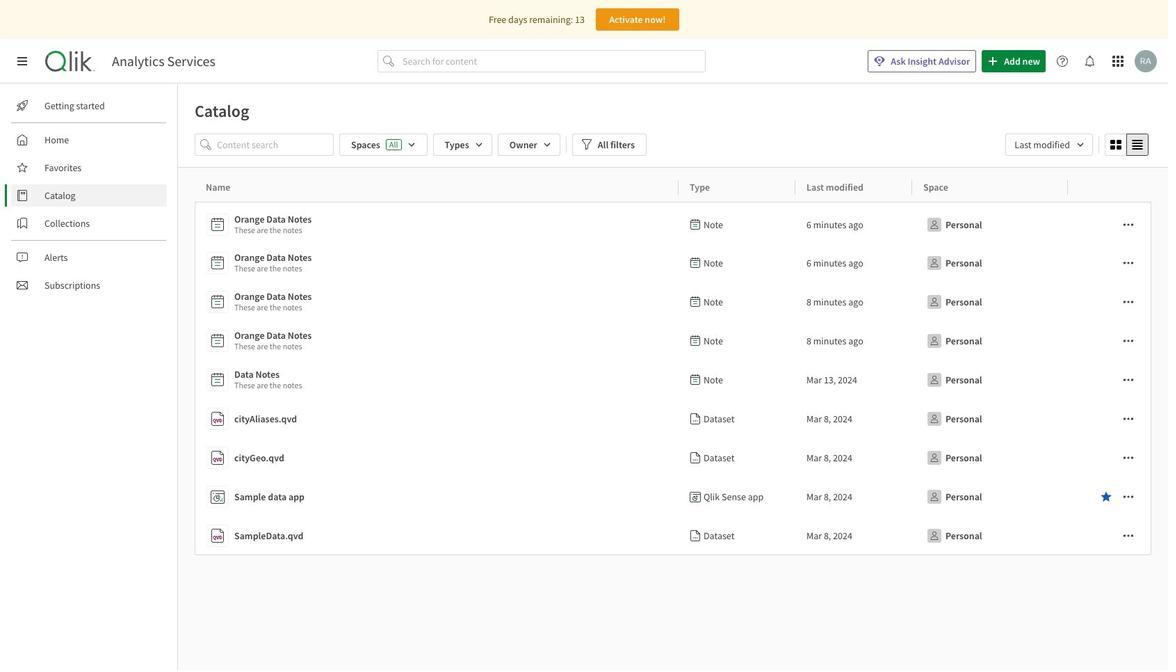 Task type: describe. For each thing, give the bounding box(es) containing it.
Search for content text field
[[400, 50, 706, 72]]

5 more actions image from the top
[[1124, 530, 1135, 541]]

switch view group
[[1106, 134, 1149, 156]]

Content search text field
[[217, 134, 334, 156]]

ruby anderson image
[[1136, 50, 1158, 72]]

none field inside filters region
[[1006, 134, 1094, 156]]

filters region
[[178, 131, 1169, 167]]

4 more actions image from the top
[[1124, 491, 1135, 502]]

close sidebar menu image
[[17, 56, 28, 67]]



Task type: locate. For each thing, give the bounding box(es) containing it.
2 more actions image from the top
[[1124, 374, 1135, 385]]

analytics services element
[[112, 53, 216, 70]]

navigation pane element
[[0, 89, 177, 302]]

list view image
[[1133, 139, 1144, 150]]

2 more actions image from the top
[[1124, 257, 1135, 269]]

None field
[[1006, 134, 1094, 156]]

more actions image
[[1124, 335, 1135, 347], [1124, 374, 1135, 385], [1124, 413, 1135, 424], [1124, 452, 1135, 463], [1124, 530, 1135, 541]]

4 more actions image from the top
[[1124, 452, 1135, 463]]

3 more actions image from the top
[[1124, 296, 1135, 308]]

more actions image
[[1124, 219, 1135, 230], [1124, 257, 1135, 269], [1124, 296, 1135, 308], [1124, 491, 1135, 502]]

1 more actions image from the top
[[1124, 219, 1135, 230]]

3 more actions image from the top
[[1124, 413, 1135, 424]]

cell
[[679, 202, 796, 244], [796, 202, 913, 244], [913, 202, 1069, 244], [1069, 202, 1153, 244], [679, 244, 796, 283], [796, 244, 913, 283], [913, 244, 1069, 283], [1069, 244, 1153, 283], [679, 283, 796, 321], [796, 283, 913, 321], [913, 283, 1069, 321], [1069, 283, 1153, 321], [679, 321, 796, 360], [796, 321, 913, 360], [913, 321, 1069, 360], [1069, 321, 1153, 360], [679, 360, 796, 399], [796, 360, 913, 399], [913, 360, 1069, 399], [1069, 360, 1153, 399], [679, 399, 796, 438], [796, 399, 913, 438], [913, 399, 1069, 438], [1069, 399, 1153, 438], [679, 438, 796, 477], [796, 438, 913, 477], [913, 438, 1069, 477], [1069, 438, 1153, 477], [679, 477, 796, 516], [796, 477, 913, 516], [913, 477, 1069, 516], [1069, 477, 1153, 516], [679, 516, 796, 555], [796, 516, 913, 555], [913, 516, 1069, 555], [1069, 516, 1153, 555]]

remove from favorites image
[[1101, 491, 1113, 502]]

1 more actions image from the top
[[1124, 335, 1135, 347]]

tile view image
[[1111, 139, 1122, 150]]



Task type: vqa. For each thing, say whether or not it's contained in the screenshot.
bottom story
no



